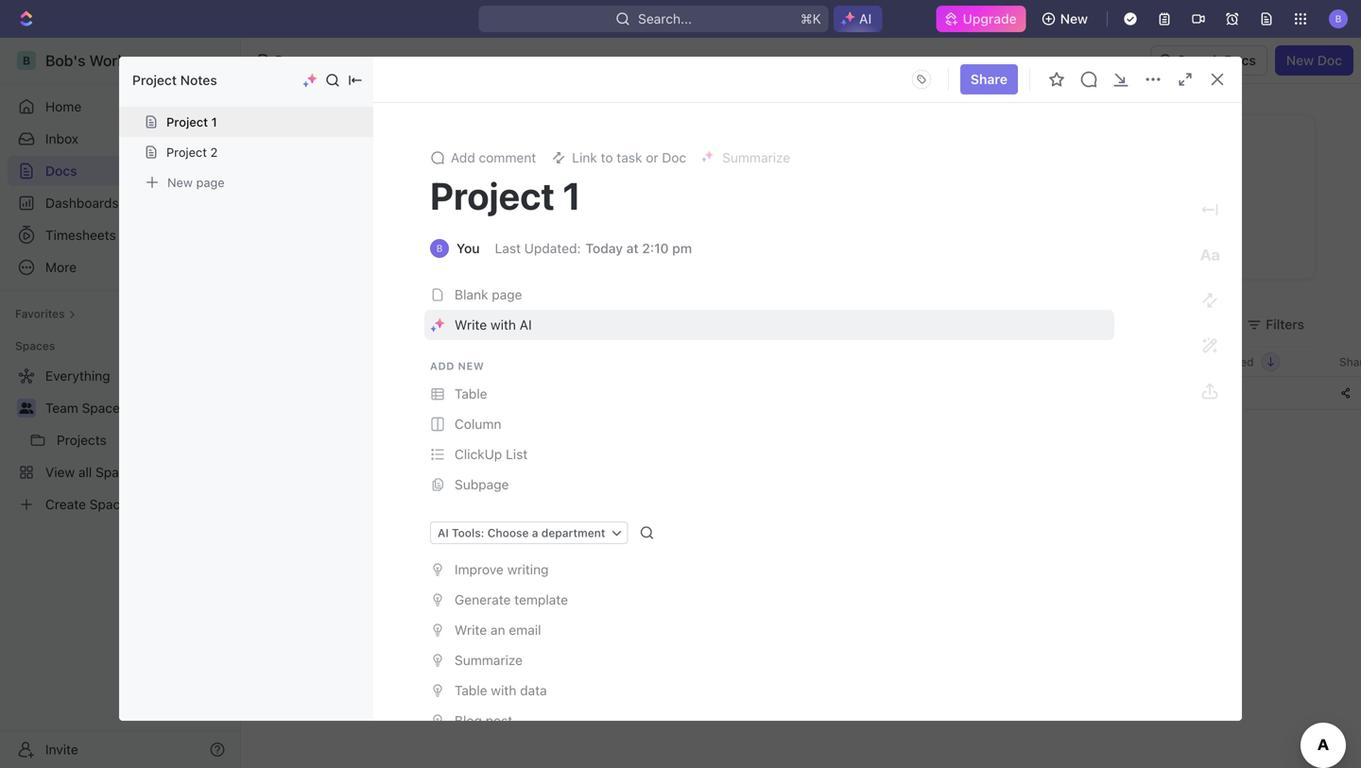 Task type: describe. For each thing, give the bounding box(es) containing it.
new for new
[[1061, 11, 1089, 26]]

writing
[[508, 562, 549, 578]]

search...
[[639, 11, 693, 26]]

spaces
[[15, 340, 55, 353]]

improve writing button
[[425, 555, 1115, 585]]

you
[[457, 241, 480, 256]]

my docs
[[329, 317, 383, 332]]

date viewed
[[1189, 356, 1255, 369]]

new for new page
[[167, 175, 193, 190]]

post
[[486, 714, 513, 729]]

table with data
[[455, 683, 547, 699]]

user group image
[[19, 403, 34, 414]]

email
[[509, 623, 541, 638]]

favorites inside button
[[15, 307, 65, 321]]

upgrade
[[963, 11, 1017, 26]]

workspace button
[[520, 303, 605, 347]]

docs inside my docs button
[[351, 317, 383, 332]]

ai for ai tools: choose a department
[[438, 527, 449, 540]]

write for write an email
[[455, 623, 487, 638]]

2:10
[[642, 241, 669, 256]]

ai for ai
[[860, 11, 872, 26]]

clickup
[[455, 447, 502, 462]]

b button
[[1324, 4, 1354, 34]]

2 horizontal spatial 1
[[563, 174, 581, 218]]

ai button
[[834, 6, 883, 32]]

search
[[1178, 52, 1222, 68]]

now
[[1218, 385, 1244, 401]]

write an email
[[455, 623, 541, 638]]

notes inside table
[[367, 385, 404, 401]]

invite
[[45, 742, 78, 758]]

new doc
[[1287, 52, 1343, 68]]

choose
[[488, 527, 529, 540]]

write an email button
[[425, 616, 1115, 646]]

b inside dropdown button
[[1336, 13, 1342, 24]]

blog
[[455, 714, 482, 729]]

home link
[[8, 92, 233, 122]]

⌘k
[[801, 11, 822, 26]]

share
[[971, 71, 1008, 87]]

table for table
[[455, 386, 488, 402]]

generate template button
[[425, 585, 1115, 616]]

0 vertical spatial notes
[[180, 72, 217, 88]]

project 1 link
[[303, 161, 611, 191]]

docs link
[[8, 156, 233, 186]]

comment
[[479, 150, 536, 166]]

new page
[[167, 175, 225, 190]]

summarize button
[[694, 145, 798, 171]]

project inside row
[[319, 385, 363, 401]]

dashboards
[[45, 195, 119, 211]]

page for new page
[[196, 175, 225, 190]]

department
[[542, 527, 606, 540]]

doc inside 'dropdown button'
[[662, 150, 687, 166]]

my
[[329, 317, 348, 332]]

project up "new page" at the top
[[166, 145, 207, 159]]

project inside 'link'
[[337, 168, 380, 183]]

with for table
[[491, 683, 517, 699]]

table containing project notes
[[287, 347, 1362, 410]]

shared
[[402, 317, 446, 332]]

template
[[515, 592, 568, 608]]

sidebar navigation
[[0, 38, 241, 769]]

team space
[[45, 401, 120, 416]]

a
[[532, 527, 539, 540]]

column button
[[425, 410, 1115, 440]]

at
[[627, 241, 639, 256]]

write with ai button
[[425, 310, 1115, 340]]

dropdown menu image
[[907, 64, 937, 95]]

add new
[[430, 360, 485, 373]]

shared button
[[394, 303, 454, 347]]

just
[[1189, 385, 1215, 401]]

blank page button
[[425, 280, 1115, 310]]

home
[[45, 99, 82, 114]]

add for add new
[[430, 360, 455, 373]]

search docs button
[[1152, 45, 1268, 76]]

pm
[[673, 241, 692, 256]]

table for table with data
[[455, 683, 488, 699]]

0 vertical spatial 2
[[210, 145, 218, 159]]

row containing project notes
[[287, 376, 1362, 410]]

blog post button
[[425, 706, 1115, 737]]

clickup list
[[455, 447, 528, 462]]

subpage button
[[425, 470, 1115, 500]]

generate template
[[455, 592, 568, 608]]

private button
[[458, 303, 516, 347]]

project 2
[[166, 145, 218, 159]]

summarize button
[[425, 646, 1115, 676]]

or
[[646, 150, 659, 166]]

private
[[465, 317, 509, 332]]

ai tools: choose a department
[[438, 527, 606, 540]]

blank page
[[455, 287, 523, 303]]

new doc button
[[1276, 45, 1354, 76]]

table with data button
[[425, 676, 1115, 706]]



Task type: locate. For each thing, give the bounding box(es) containing it.
page
[[196, 175, 225, 190], [492, 287, 523, 303]]

1 horizontal spatial project 1
[[337, 168, 390, 183]]

new down project 2
[[167, 175, 193, 190]]

data
[[520, 683, 547, 699]]

space
[[82, 401, 120, 416]]

docs
[[275, 52, 306, 68], [1225, 52, 1257, 68], [45, 163, 77, 179], [351, 317, 383, 332]]

0 horizontal spatial notes
[[180, 72, 217, 88]]

link to task or doc button
[[544, 145, 694, 171]]

favorites
[[659, 137, 724, 155], [15, 307, 65, 321]]

table up 'blog' at bottom left
[[455, 683, 488, 699]]

docs inside the search docs button
[[1225, 52, 1257, 68]]

new for new doc
[[1287, 52, 1315, 68]]

0 horizontal spatial new
[[167, 175, 193, 190]]

1 vertical spatial table
[[455, 683, 488, 699]]

add left comment
[[451, 150, 476, 166]]

0 vertical spatial new
[[1061, 11, 1089, 26]]

upgrade link
[[937, 6, 1027, 32]]

1 horizontal spatial ai
[[520, 317, 532, 333]]

b left you
[[437, 243, 443, 254]]

ai left tools:
[[438, 527, 449, 540]]

1 vertical spatial page
[[492, 287, 523, 303]]

tools:
[[452, 527, 485, 540]]

add left new
[[430, 360, 455, 373]]

1 horizontal spatial b
[[1336, 13, 1342, 24]]

timesheets
[[45, 227, 116, 243]]

with
[[491, 317, 516, 333], [491, 683, 517, 699]]

1 vertical spatial b
[[437, 243, 443, 254]]

1 vertical spatial 2
[[428, 385, 436, 401]]

0 horizontal spatial doc
[[662, 150, 687, 166]]

0 vertical spatial favorites
[[659, 137, 724, 155]]

an
[[491, 623, 506, 638]]

1 vertical spatial write
[[455, 623, 487, 638]]

project notes
[[132, 72, 217, 88], [319, 385, 404, 401]]

new button
[[1034, 4, 1100, 34]]

page up write with ai
[[492, 287, 523, 303]]

project down recent
[[337, 168, 380, 183]]

1 write from the top
[[455, 317, 487, 333]]

0 horizontal spatial 2
[[210, 145, 218, 159]]

0 horizontal spatial project 1
[[166, 115, 217, 129]]

team
[[45, 401, 78, 416]]

column
[[455, 417, 502, 432]]

0 vertical spatial project notes
[[132, 72, 217, 88]]

add comment
[[451, 150, 536, 166]]

write
[[455, 317, 487, 333], [455, 623, 487, 638]]

1 horizontal spatial page
[[492, 287, 523, 303]]

1 vertical spatial summarize
[[455, 653, 523, 669]]

table
[[455, 386, 488, 402], [455, 683, 488, 699]]

docs inside docs link
[[45, 163, 77, 179]]

1 horizontal spatial favorites
[[659, 137, 724, 155]]

2 vertical spatial new
[[167, 175, 193, 190]]

1 horizontal spatial 1
[[384, 168, 390, 183]]

with left data
[[491, 683, 517, 699]]

row
[[287, 347, 1362, 377], [287, 376, 1362, 410]]

page down project 2
[[196, 175, 225, 190]]

new right upgrade
[[1061, 11, 1089, 26]]

link
[[572, 150, 598, 166]]

1 inside 'link'
[[384, 168, 390, 183]]

2 write from the top
[[455, 623, 487, 638]]

page inside button
[[492, 287, 523, 303]]

1 horizontal spatial summarize
[[723, 150, 791, 166]]

dashboards link
[[8, 188, 233, 218]]

improve
[[455, 562, 504, 578]]

doc down b dropdown button
[[1318, 52, 1343, 68]]

project 1 down recent
[[337, 168, 390, 183]]

notes down my docs button at the left top of the page
[[367, 385, 404, 401]]

last
[[495, 241, 521, 256]]

project notes up the home link
[[132, 72, 217, 88]]

with for write
[[491, 317, 516, 333]]

just now
[[1189, 385, 1244, 401]]

b
[[1336, 13, 1342, 24], [437, 243, 443, 254]]

date viewed button
[[1177, 347, 1292, 377]]

project 1 inside 'link'
[[337, 168, 390, 183]]

favorites button
[[8, 303, 84, 325]]

1 row from the top
[[287, 347, 1362, 377]]

row up clickup list button
[[287, 376, 1362, 410]]

2 horizontal spatial new
[[1287, 52, 1315, 68]]

tab list
[[287, 303, 755, 347]]

1
[[211, 115, 217, 129], [384, 168, 390, 183], [563, 174, 581, 218]]

0 vertical spatial b
[[1336, 13, 1342, 24]]

inbox
[[45, 131, 79, 147]]

0 horizontal spatial page
[[196, 175, 225, 190]]

subpage
[[455, 477, 509, 493]]

new inside button
[[1061, 11, 1089, 26]]

recent
[[310, 137, 360, 155]]

write for write with ai
[[455, 317, 487, 333]]

table down new
[[455, 386, 488, 402]]

project
[[132, 72, 177, 88], [166, 115, 208, 129], [166, 145, 207, 159], [337, 168, 380, 183], [430, 174, 555, 218], [319, 385, 363, 401]]

today
[[586, 241, 623, 256]]

project 1
[[166, 115, 217, 129], [337, 168, 390, 183], [430, 174, 581, 218]]

link to task or doc
[[572, 150, 687, 166]]

0 horizontal spatial summarize
[[455, 653, 523, 669]]

notes
[[180, 72, 217, 88], [367, 385, 404, 401]]

ai right private button
[[520, 317, 532, 333]]

new
[[458, 360, 485, 373]]

my docs button
[[321, 303, 391, 347]]

new right search docs at the top right of the page
[[1287, 52, 1315, 68]]

2 table from the top
[[455, 683, 488, 699]]

project 1 up project 2
[[166, 115, 217, 129]]

2 vertical spatial ai
[[438, 527, 449, 540]]

project notes inside row
[[319, 385, 404, 401]]

project up the home link
[[132, 72, 177, 88]]

0 vertical spatial summarize
[[723, 150, 791, 166]]

updated:
[[525, 241, 581, 256]]

date
[[1189, 356, 1214, 369]]

shar
[[1340, 356, 1362, 369]]

summarize inside button
[[455, 653, 523, 669]]

1 vertical spatial favorites
[[15, 307, 65, 321]]

table
[[287, 347, 1362, 410]]

ai
[[860, 11, 872, 26], [520, 317, 532, 333], [438, 527, 449, 540]]

write with ai
[[455, 317, 532, 333]]

generate
[[455, 592, 511, 608]]

1 vertical spatial ai
[[520, 317, 532, 333]]

2 up "new page" at the top
[[210, 145, 218, 159]]

page for blank page
[[492, 287, 523, 303]]

1 vertical spatial doc
[[662, 150, 687, 166]]

search docs
[[1178, 52, 1257, 68]]

project up project 2
[[166, 115, 208, 129]]

to
[[601, 150, 613, 166]]

notes up project 2
[[180, 72, 217, 88]]

add for add comment
[[451, 150, 476, 166]]

ai right ⌘k on the right of page
[[860, 11, 872, 26]]

project notes down my docs button at the left top of the page
[[319, 385, 404, 401]]

project 1 down comment
[[430, 174, 581, 218]]

clickup list button
[[425, 440, 1115, 470]]

0 horizontal spatial 1
[[211, 115, 217, 129]]

0 vertical spatial add
[[451, 150, 476, 166]]

inbox link
[[8, 124, 233, 154]]

1 horizontal spatial doc
[[1318, 52, 1343, 68]]

doc inside button
[[1318, 52, 1343, 68]]

project down "my"
[[319, 385, 363, 401]]

write down blank
[[455, 317, 487, 333]]

blank
[[455, 287, 488, 303]]

2 row from the top
[[287, 376, 1362, 410]]

1 horizontal spatial 2
[[428, 385, 436, 401]]

2
[[210, 145, 218, 159], [428, 385, 436, 401]]

row containing date viewed
[[287, 347, 1362, 377]]

table button
[[425, 379, 1115, 410]]

blog post
[[455, 714, 513, 729]]

1 horizontal spatial notes
[[367, 385, 404, 401]]

tab list containing my docs
[[287, 303, 755, 347]]

b up new doc
[[1336, 13, 1342, 24]]

add
[[451, 150, 476, 166], [430, 360, 455, 373]]

no favorited docs image
[[764, 157, 839, 233]]

improve writing
[[455, 562, 549, 578]]

2 horizontal spatial project 1
[[430, 174, 581, 218]]

0 horizontal spatial b
[[437, 243, 443, 254]]

row up table button
[[287, 347, 1362, 377]]

1 horizontal spatial project notes
[[319, 385, 404, 401]]

1 table from the top
[[455, 386, 488, 402]]

summarize inside dropdown button
[[723, 150, 791, 166]]

0 vertical spatial page
[[196, 175, 225, 190]]

2 down the add new
[[428, 385, 436, 401]]

write left an at bottom
[[455, 623, 487, 638]]

viewed
[[1217, 356, 1255, 369]]

1 vertical spatial with
[[491, 683, 517, 699]]

0 vertical spatial with
[[491, 317, 516, 333]]

summarize
[[723, 150, 791, 166], [455, 653, 523, 669]]

0 vertical spatial write
[[455, 317, 487, 333]]

favorites up spaces
[[15, 307, 65, 321]]

favorites right task
[[659, 137, 724, 155]]

2 horizontal spatial ai
[[860, 11, 872, 26]]

0 horizontal spatial project notes
[[132, 72, 217, 88]]

1 vertical spatial add
[[430, 360, 455, 373]]

workspace
[[528, 317, 597, 332]]

new inside button
[[1287, 52, 1315, 68]]

list
[[506, 447, 528, 462]]

doc right or
[[662, 150, 687, 166]]

0 vertical spatial ai
[[860, 11, 872, 26]]

0 horizontal spatial favorites
[[15, 307, 65, 321]]

1 horizontal spatial new
[[1061, 11, 1089, 26]]

1 vertical spatial notes
[[367, 385, 404, 401]]

1 vertical spatial new
[[1287, 52, 1315, 68]]

project down add comment
[[430, 174, 555, 218]]

task
[[617, 150, 643, 166]]

with down blank page
[[491, 317, 516, 333]]

1 vertical spatial project notes
[[319, 385, 404, 401]]

0 horizontal spatial ai
[[438, 527, 449, 540]]

0 vertical spatial doc
[[1318, 52, 1343, 68]]

last updated: today at 2:10 pm
[[495, 241, 692, 256]]

team space link
[[45, 393, 180, 424]]

0 vertical spatial table
[[455, 386, 488, 402]]



Task type: vqa. For each thing, say whether or not it's contained in the screenshot.
Space, , element to the middle
no



